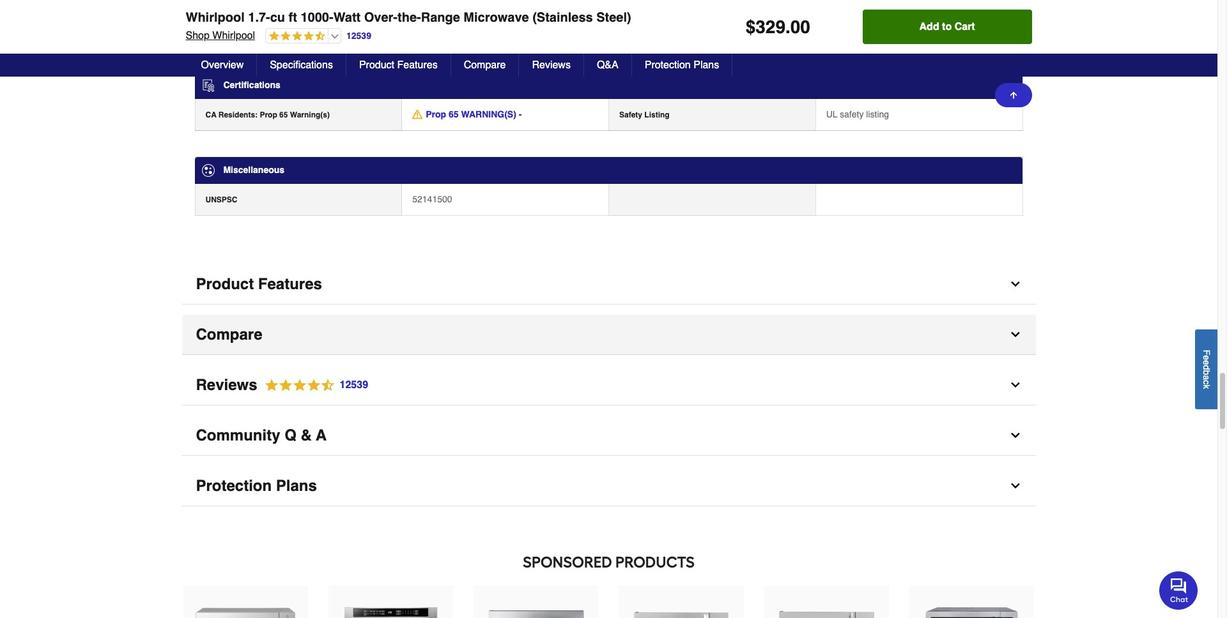 Task type: vqa. For each thing, say whether or not it's contained in the screenshot.
'at:'
no



Task type: describe. For each thing, give the bounding box(es) containing it.
prop65 warning image
[[413, 109, 423, 120]]

shop whirlpool
[[186, 30, 255, 42]]

product for community q & a
[[196, 276, 254, 294]]

community
[[196, 427, 280, 445]]

shop
[[186, 30, 210, 42]]

2 e from the top
[[1202, 360, 1212, 365]]

protection plans for community q & a
[[196, 478, 317, 496]]

prop 65 warning(s) -
[[426, 109, 522, 120]]

a
[[316, 427, 327, 445]]

community q & a
[[196, 427, 327, 445]]

d
[[1202, 365, 1212, 370]]

product features for community q & a
[[196, 276, 322, 294]]

product features button for community q & a
[[182, 265, 1036, 305]]

protection for community q & a
[[196, 478, 272, 496]]

listing
[[866, 109, 889, 120]]

chevron down image for product features
[[1009, 278, 1022, 291]]

specifications
[[270, 59, 333, 71]]

sponsored products
[[523, 554, 695, 572]]

4.5 stars image containing 12539
[[257, 377, 369, 395]]

65 inside "prop 65 warning(s) -" link
[[449, 109, 459, 120]]

ul safety listing
[[827, 109, 889, 120]]

chevron down image for compare
[[1009, 329, 1022, 342]]

protection for q&a
[[645, 59, 691, 71]]

-
[[519, 109, 522, 120]]

c
[[1202, 380, 1212, 385]]

prop 65 warning(s) - link
[[413, 108, 522, 121]]

safety
[[620, 111, 643, 120]]

features for q&a
[[397, 59, 438, 71]]

0 vertical spatial whirlpool
[[186, 10, 245, 25]]

unspsc
[[206, 196, 238, 205]]

lg easyclean 2-cu ft 1200-watt sensor cooking controls countertop microwave (stainless steel) image
[[196, 588, 296, 619]]

protection plans for q&a
[[645, 59, 719, 71]]

$
[[746, 17, 756, 37]]

warning(s)
[[290, 111, 330, 120]]

ul
[[827, 109, 838, 120]]

0 horizontal spatial compare
[[196, 326, 262, 344]]

to
[[942, 21, 952, 33]]

whirlpool 1.7-cu ft 1000-watt over-the-range microwave (stainless steel)
[[186, 10, 631, 25]]

southdeep products heading
[[182, 551, 1036, 576]]

plans for q&a
[[694, 59, 719, 71]]

f e e d b a c k button
[[1196, 330, 1218, 410]]

1-
[[413, 24, 421, 34]]

.
[[786, 17, 791, 37]]

f e e d b a c k
[[1202, 350, 1212, 389]]

0 vertical spatial 12539
[[347, 30, 371, 41]]

1-year limited
[[413, 24, 466, 34]]

steel)
[[597, 10, 631, 25]]

a
[[1202, 375, 1212, 380]]

thor kitchen 24-in 1.2-cu ft electronic 950-watt microwave drawer (stainless steel) image
[[341, 588, 441, 619]]

specifications button
[[257, 54, 346, 77]]

reviews for community q & a
[[196, 377, 257, 395]]

cu
[[270, 10, 285, 25]]



Task type: locate. For each thing, give the bounding box(es) containing it.
0 horizontal spatial product
[[196, 276, 254, 294]]

0 horizontal spatial features
[[258, 276, 322, 294]]

1 vertical spatial compare button
[[182, 315, 1036, 356]]

1 horizontal spatial reviews
[[532, 59, 571, 71]]

watt
[[334, 10, 361, 25]]

1 vertical spatial reviews
[[196, 377, 257, 395]]

0 vertical spatial product features
[[359, 59, 438, 71]]

chat invite button image
[[1160, 572, 1199, 611]]

ca
[[206, 111, 216, 120]]

2 vertical spatial chevron down image
[[1009, 430, 1022, 443]]

4.5 stars image up '&' at bottom
[[257, 377, 369, 395]]

product
[[359, 59, 395, 71], [196, 276, 254, 294]]

1 vertical spatial product features button
[[182, 265, 1036, 305]]

1 vertical spatial chevron down image
[[1009, 379, 1022, 392]]

samsung 1.7-cu ft 950-watt smart over-the-range convection microwave with sensor cooking (fingerprint resistant stainless steel) image
[[486, 588, 586, 619]]

prop
[[426, 109, 446, 120], [260, 111, 277, 120]]

1 vertical spatial protection plans
[[196, 478, 317, 496]]

product features button
[[346, 54, 451, 77], [182, 265, 1036, 305]]

overview
[[201, 59, 244, 71]]

the-
[[398, 10, 421, 25]]

add
[[920, 21, 940, 33]]

protection plans
[[645, 59, 719, 71], [196, 478, 317, 496]]

$ 329 . 00
[[746, 17, 811, 37]]

safety listing
[[620, 111, 670, 120]]

prop right "residents:"
[[260, 111, 277, 120]]

overview button
[[188, 54, 257, 77]]

f
[[1202, 350, 1212, 355]]

1000-
[[301, 10, 334, 25]]

warning(s)
[[461, 109, 516, 120]]

00
[[791, 17, 811, 37]]

0 vertical spatial product
[[359, 59, 395, 71]]

1 vertical spatial 4.5 stars image
[[257, 377, 369, 395]]

0 vertical spatial protection plans
[[645, 59, 719, 71]]

whirlpool down 1.7-
[[212, 30, 255, 42]]

range
[[421, 10, 460, 25]]

1.7-
[[248, 10, 270, 25]]

product features button for q&a
[[346, 54, 451, 77]]

52141500
[[413, 195, 452, 205]]

compare button
[[451, 54, 519, 77], [182, 315, 1036, 356]]

q
[[285, 427, 297, 445]]

toshiba 1.1-cu ft 1000-watt countertop microwave (stainless steel) image
[[922, 588, 1022, 619]]

reviews for q&a
[[532, 59, 571, 71]]

protection plans button for q&a
[[632, 54, 733, 77]]

protection plans button down community q & a button
[[182, 467, 1036, 507]]

65
[[449, 109, 459, 120], [279, 111, 288, 120]]

1 vertical spatial features
[[258, 276, 322, 294]]

k
[[1202, 385, 1212, 389]]

over-
[[364, 10, 398, 25]]

1 vertical spatial plans
[[276, 478, 317, 496]]

chevron down image for community q & a
[[1009, 430, 1022, 443]]

329
[[756, 17, 786, 37]]

0 horizontal spatial reviews
[[196, 377, 257, 395]]

b
[[1202, 370, 1212, 375]]

0 horizontal spatial prop
[[260, 111, 277, 120]]

1 e from the top
[[1202, 355, 1212, 360]]

reviews inside button
[[532, 59, 571, 71]]

0 vertical spatial product features button
[[346, 54, 451, 77]]

products
[[616, 554, 695, 572]]

4.5 stars image down ft
[[266, 31, 325, 43]]

residents:
[[218, 111, 258, 120]]

year
[[420, 24, 438, 34]]

0 vertical spatial features
[[397, 59, 438, 71]]

chevron down image inside 'product features' 'button'
[[1009, 278, 1022, 291]]

features for community q & a
[[258, 276, 322, 294]]

community q & a button
[[182, 416, 1036, 457]]

1 horizontal spatial protection
[[645, 59, 691, 71]]

protection plans button
[[632, 54, 733, 77], [182, 467, 1036, 507]]

1 horizontal spatial plans
[[694, 59, 719, 71]]

microwave
[[464, 10, 529, 25]]

4.5 stars image
[[266, 31, 325, 43], [257, 377, 369, 395]]

whirlpool
[[186, 10, 245, 25], [212, 30, 255, 42]]

0 vertical spatial protection plans button
[[632, 54, 733, 77]]

protection plans up the listing
[[645, 59, 719, 71]]

0 horizontal spatial plans
[[276, 478, 317, 496]]

chevron down image
[[1009, 329, 1022, 342], [1009, 379, 1022, 392], [1009, 430, 1022, 443]]

miscellaneous
[[223, 165, 285, 175]]

1 vertical spatial protection
[[196, 478, 272, 496]]

(stainless
[[533, 10, 593, 25]]

1 chevron down image from the top
[[1009, 329, 1022, 342]]

product features
[[359, 59, 438, 71], [196, 276, 322, 294]]

0 vertical spatial plans
[[694, 59, 719, 71]]

q&a button
[[584, 54, 632, 77]]

0 vertical spatial compare
[[464, 59, 506, 71]]

protection down the community
[[196, 478, 272, 496]]

1 horizontal spatial compare
[[464, 59, 506, 71]]

reviews up the community
[[196, 377, 257, 395]]

1 horizontal spatial product features
[[359, 59, 438, 71]]

0 horizontal spatial 65
[[279, 111, 288, 120]]

cart
[[955, 21, 975, 33]]

1 vertical spatial 12539
[[340, 380, 368, 392]]

chevron down image inside community q & a button
[[1009, 430, 1022, 443]]

1 vertical spatial product
[[196, 276, 254, 294]]

protection plans button up the listing
[[632, 54, 733, 77]]

reviews
[[532, 59, 571, 71], [196, 377, 257, 395]]

prop right prop65 warning icon
[[426, 109, 446, 120]]

warranty
[[206, 25, 239, 34]]

e
[[1202, 355, 1212, 360], [1202, 360, 1212, 365]]

arrow up image
[[1009, 90, 1019, 100]]

&
[[301, 427, 312, 445]]

features
[[397, 59, 438, 71], [258, 276, 322, 294]]

chevron down image for reviews
[[1009, 379, 1022, 392]]

certifications
[[223, 80, 281, 90]]

0 vertical spatial protection
[[645, 59, 691, 71]]

1 chevron down image from the top
[[1009, 278, 1022, 291]]

0 vertical spatial reviews
[[532, 59, 571, 71]]

compare
[[464, 59, 506, 71], [196, 326, 262, 344]]

q&a
[[597, 59, 619, 71]]

1 horizontal spatial prop
[[426, 109, 446, 120]]

0 horizontal spatial protection
[[196, 478, 272, 496]]

protection plans button for community q & a
[[182, 467, 1036, 507]]

zline kitchen & bath 1.5-cu ft 900-watt over-the-range convection microwave (stainless steel) image
[[777, 588, 877, 619]]

add to cart
[[920, 21, 975, 33]]

product for q&a
[[359, 59, 395, 71]]

protection
[[645, 59, 691, 71], [196, 478, 272, 496]]

1 horizontal spatial product
[[359, 59, 395, 71]]

2 chevron down image from the top
[[1009, 379, 1022, 392]]

protection up the listing
[[645, 59, 691, 71]]

1 vertical spatial chevron down image
[[1009, 480, 1022, 493]]

plans for community q & a
[[276, 478, 317, 496]]

sponsored
[[523, 554, 612, 572]]

whirlpool up warranty
[[186, 10, 245, 25]]

1 vertical spatial protection plans button
[[182, 467, 1036, 507]]

safety
[[840, 109, 864, 120]]

2 chevron down image from the top
[[1009, 480, 1022, 493]]

0 vertical spatial compare button
[[451, 54, 519, 77]]

12539
[[347, 30, 371, 41], [340, 380, 368, 392]]

add to cart button
[[863, 10, 1032, 44]]

protection plans down community q & a
[[196, 478, 317, 496]]

reviews down (stainless
[[532, 59, 571, 71]]

chevron down image
[[1009, 278, 1022, 291], [1009, 480, 1022, 493]]

0 vertical spatial chevron down image
[[1009, 329, 1022, 342]]

zline kitchen & bath 1.5-cu ft 900-watt over-the-range convection microwave with sensor cooking (stainless steel) image
[[632, 588, 732, 619]]

e up 'b'
[[1202, 360, 1212, 365]]

0 horizontal spatial protection plans
[[196, 478, 317, 496]]

plans
[[694, 59, 719, 71], [276, 478, 317, 496]]

1 vertical spatial compare
[[196, 326, 262, 344]]

1 horizontal spatial protection plans
[[645, 59, 719, 71]]

reviews button
[[519, 54, 584, 77]]

1 vertical spatial product features
[[196, 276, 322, 294]]

ca residents: prop 65 warning(s)
[[206, 111, 330, 120]]

limited
[[440, 24, 466, 34]]

chevron down image for protection plans
[[1009, 480, 1022, 493]]

product features for q&a
[[359, 59, 438, 71]]

1 horizontal spatial features
[[397, 59, 438, 71]]

1 vertical spatial whirlpool
[[212, 30, 255, 42]]

12539 inside 4.5 stars image
[[340, 380, 368, 392]]

listing
[[645, 111, 670, 120]]

3 chevron down image from the top
[[1009, 430, 1022, 443]]

ft
[[289, 10, 297, 25]]

0 horizontal spatial product features
[[196, 276, 322, 294]]

0 vertical spatial 4.5 stars image
[[266, 31, 325, 43]]

0 vertical spatial chevron down image
[[1009, 278, 1022, 291]]

1 horizontal spatial 65
[[449, 109, 459, 120]]

e up d
[[1202, 355, 1212, 360]]



